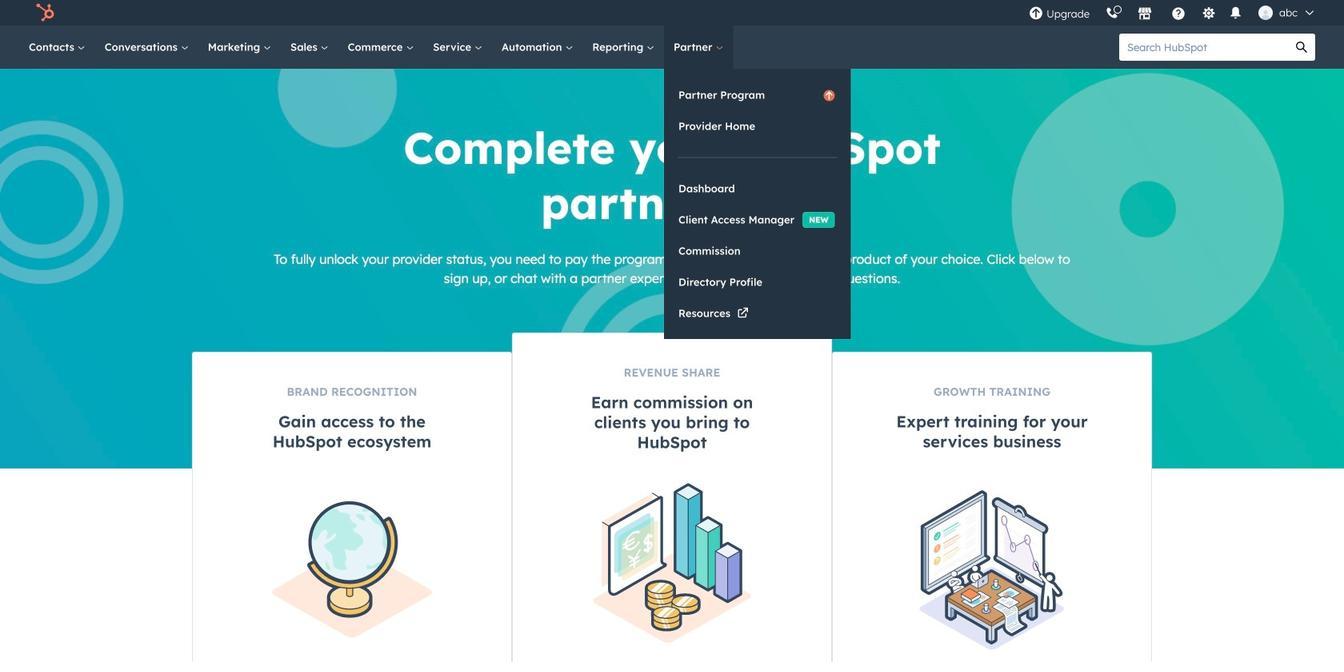 Task type: vqa. For each thing, say whether or not it's contained in the screenshot.
Of
no



Task type: describe. For each thing, give the bounding box(es) containing it.
garebear orlando image
[[1258, 6, 1273, 20]]

Search HubSpot search field
[[1119, 34, 1288, 61]]



Task type: locate. For each thing, give the bounding box(es) containing it.
menu
[[1021, 0, 1325, 26]]

marketplaces image
[[1138, 7, 1152, 22]]

partner menu
[[664, 69, 851, 339]]



